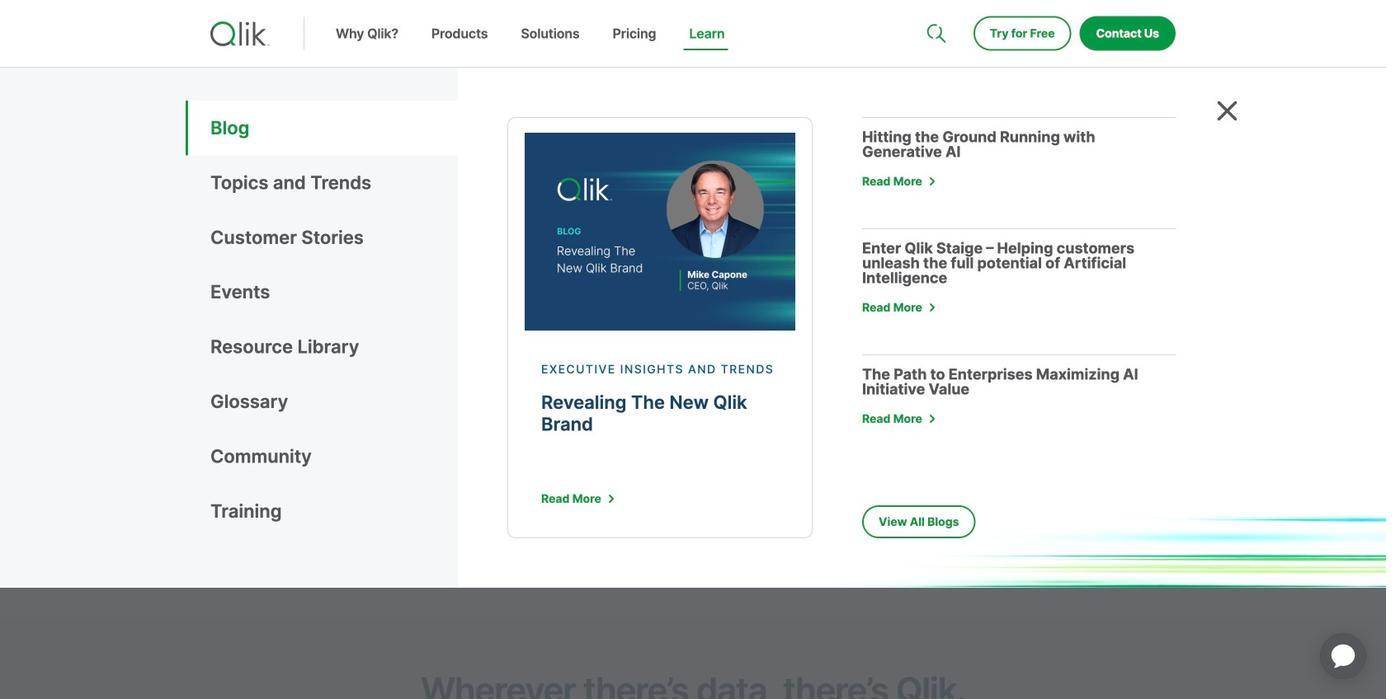 Task type: describe. For each thing, give the bounding box(es) containing it.
login image
[[1123, 0, 1137, 13]]

support image
[[928, 0, 942, 13]]



Task type: vqa. For each thing, say whether or not it's contained in the screenshot.
Company image
no



Task type: locate. For each thing, give the bounding box(es) containing it.
qlik image
[[210, 21, 270, 46]]

headshot of mike capone, ceo, qlik and the text "revealing the new qlik brand" image
[[525, 133, 796, 331]]

close search image
[[1217, 101, 1238, 121]]

application
[[1301, 614, 1386, 700]]



